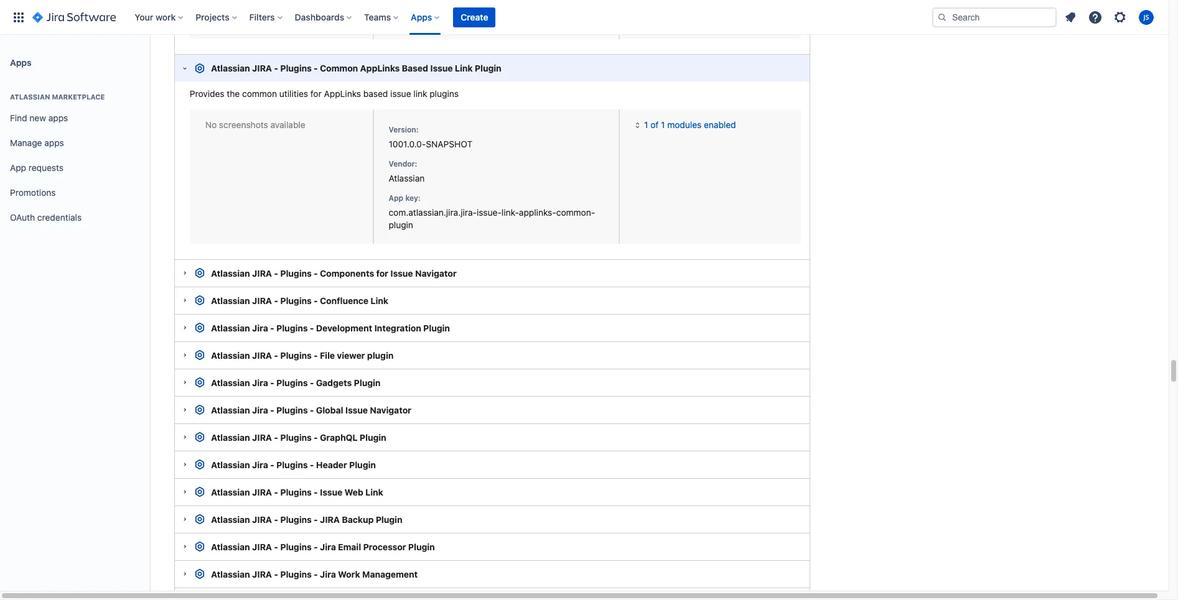 Task type: vqa. For each thing, say whether or not it's contained in the screenshot.
close icon
no



Task type: describe. For each thing, give the bounding box(es) containing it.
management
[[362, 569, 418, 580]]

screenshots
[[219, 120, 268, 130]]

plugins for atlassian jira - plugins - jira work management
[[280, 569, 312, 580]]

available
[[271, 120, 305, 130]]

based
[[402, 63, 428, 73]]

gadgets
[[316, 378, 352, 388]]

new
[[30, 112, 46, 123]]

utilities
[[279, 89, 308, 99]]

development
[[316, 323, 372, 333]]

jira for atlassian jira - plugins - jira email processor plugin
[[252, 542, 272, 552]]

common-
[[556, 207, 595, 218]]

atlassian for atlassian jira - plugins - jira backup plugin
[[211, 515, 250, 525]]

1 vertical spatial apps
[[44, 137, 64, 148]]

find new apps link
[[5, 106, 144, 131]]

credentials
[[37, 212, 82, 223]]

teams
[[364, 12, 391, 22]]

plugins for atlassian jira - plugins - development integration plugin
[[276, 323, 308, 333]]

plugin up web
[[349, 460, 376, 470]]

plugin for atlassian jira - plugins - file viewer plugin
[[367, 350, 394, 361]]

filters button
[[246, 7, 287, 27]]

version:
[[389, 125, 419, 135]]

marketplace
[[52, 93, 105, 101]]

Search field
[[932, 7, 1057, 27]]

provides
[[190, 89, 224, 99]]

link
[[413, 89, 427, 99]]

atlassian for atlassian jira - plugins - file viewer plugin
[[211, 350, 250, 361]]

jira for atlassian jira - plugins - file viewer plugin
[[252, 350, 272, 361]]

banner containing your work
[[0, 0, 1169, 35]]

apps inside popup button
[[411, 12, 432, 22]]

the
[[227, 89, 240, 99]]

find new apps
[[10, 112, 68, 123]]

plugins for atlassian jira - plugins - graphql plugin
[[280, 432, 312, 443]]

jira for atlassian jira - plugins - common applinks based issue link plugin
[[252, 63, 272, 73]]

jira for atlassian jira - plugins - confluence link
[[252, 295, 272, 306]]

atlassian for atlassian jira - plugins - components for issue navigator
[[211, 268, 250, 279]]

integration
[[374, 323, 421, 333]]

jira for atlassian jira - plugins - issue web link
[[252, 487, 272, 498]]

of
[[651, 120, 659, 130]]

plugins for atlassian jira - plugins - common applinks based issue link plugin
[[280, 63, 312, 73]]

atlassian link
[[389, 173, 425, 184]]

enabled
[[704, 120, 736, 130]]

plugins for atlassian jira - plugins - components for issue navigator
[[280, 268, 312, 279]]

plugins for atlassian jira - plugins - jira backup plugin
[[280, 515, 312, 525]]

plugin inside app key: com.atlassian.jira.jira-client-analytics-plugin
[[542, 15, 567, 25]]

1 horizontal spatial for
[[376, 268, 388, 279]]

no screenshots available
[[205, 120, 305, 130]]

atlassian jira - plugins - gadgets plugin
[[211, 378, 381, 388]]

atlassian jira - plugins - jira email processor plugin
[[211, 542, 435, 552]]

atlassian for atlassian jira - plugins - common applinks based issue link plugin
[[211, 63, 250, 73]]

jira for atlassian jira - plugins - jira backup plugin
[[252, 515, 272, 525]]

jira for atlassian jira - plugins - gadgets plugin
[[252, 378, 268, 388]]

plugin down client-
[[475, 63, 501, 73]]

1 1 from the left
[[644, 120, 648, 130]]

work
[[156, 12, 176, 22]]

plugins for atlassian jira - plugins - header plugin
[[276, 460, 308, 470]]

link-
[[502, 207, 519, 218]]

atlassian for atlassian jira - plugins - issue web link
[[211, 487, 250, 498]]

dashboards
[[295, 12, 344, 22]]

atlassian for atlassian jira - plugins - header plugin
[[211, 460, 250, 470]]

vendor: atlassian
[[389, 159, 425, 184]]

plugins for atlassian jira - plugins - global issue navigator
[[276, 405, 308, 416]]

app for app key: com.atlassian.jira.jira-issue-link-applinks-common- plugin
[[389, 194, 403, 203]]

issue up plugins
[[430, 63, 453, 73]]

graphql
[[320, 432, 358, 443]]

0 horizontal spatial navigator
[[370, 405, 411, 416]]

vendor:
[[389, 159, 417, 169]]

atlassian jira - plugins - jira backup plugin
[[211, 515, 402, 525]]

0 horizontal spatial for
[[310, 89, 322, 99]]

atlassian jira - plugins - file viewer plugin
[[211, 350, 394, 361]]

atlassian jira - plugins - confluence link
[[211, 295, 388, 306]]

jira for atlassian jira - plugins - development integration plugin
[[252, 323, 268, 333]]

atlassian for atlassian jira - plugins - jira work management
[[211, 569, 250, 580]]

atlassian jira - plugins - issue web link
[[211, 487, 383, 498]]

processor
[[363, 542, 406, 552]]

oauth credentials link
[[5, 205, 144, 230]]

manage apps
[[10, 137, 64, 148]]

issue right components
[[390, 268, 413, 279]]

plugin right 'integration'
[[423, 323, 450, 333]]

jira for atlassian jira - plugins - components for issue navigator
[[252, 268, 272, 279]]

com.atlassian.jira.jira- for issue-
[[389, 207, 477, 218]]

common
[[320, 63, 358, 73]]

atlassian for atlassian jira - plugins - gadgets plugin
[[211, 378, 250, 388]]

manage
[[10, 137, 42, 148]]

file
[[320, 350, 335, 361]]

issue-
[[477, 207, 502, 218]]

app for app key: com.atlassian.jira.jira-client-analytics-plugin
[[389, 1, 403, 10]]

projects
[[196, 12, 229, 22]]

issue
[[390, 89, 411, 99]]

atlassian jira - plugins - global issue navigator
[[211, 405, 411, 416]]

issue left web
[[320, 487, 342, 498]]

snapshot
[[426, 139, 473, 150]]

0 vertical spatial applinks
[[360, 63, 400, 73]]

0 horizontal spatial apps
[[10, 57, 32, 68]]

no
[[205, 120, 217, 130]]

web
[[345, 487, 363, 498]]

apps button
[[407, 7, 445, 27]]

backup
[[342, 515, 374, 525]]

plugins for atlassian jira - plugins - file viewer plugin
[[280, 350, 312, 361]]

oauth credentials
[[10, 212, 82, 223]]

1 of 1 modules enabled
[[644, 120, 736, 130]]

header
[[316, 460, 347, 470]]



Task type: locate. For each thing, give the bounding box(es) containing it.
plugin inside the app key: com.atlassian.jira.jira-issue-link-applinks-common- plugin
[[389, 220, 413, 230]]

1
[[644, 120, 648, 130], [661, 120, 665, 130]]

confluence
[[320, 295, 368, 306]]

1 horizontal spatial navigator
[[415, 268, 457, 279]]

key: for com.atlassian.jira.jira-client-analytics-plugin
[[405, 1, 421, 10]]

provides the common utilities for applinks based issue link plugins
[[190, 89, 459, 99]]

1 vertical spatial app
[[10, 162, 26, 173]]

com.atlassian.jira.jira- inside app key: com.atlassian.jira.jira-client-analytics-plugin
[[389, 15, 477, 25]]

components
[[320, 268, 374, 279]]

link
[[455, 63, 473, 73], [371, 295, 388, 306], [365, 487, 383, 498]]

-
[[274, 63, 278, 73], [314, 63, 318, 73], [274, 268, 278, 279], [314, 268, 318, 279], [274, 295, 278, 306], [314, 295, 318, 306], [270, 323, 274, 333], [310, 323, 314, 333], [274, 350, 278, 361], [314, 350, 318, 361], [270, 378, 274, 388], [310, 378, 314, 388], [270, 405, 274, 416], [310, 405, 314, 416], [274, 432, 278, 443], [314, 432, 318, 443], [270, 460, 274, 470], [310, 460, 314, 470], [274, 487, 278, 498], [314, 487, 318, 498], [274, 515, 278, 525], [314, 515, 318, 525], [274, 542, 278, 552], [314, 542, 318, 552], [274, 569, 278, 580], [314, 569, 318, 580]]

app requests
[[10, 162, 63, 173]]

0 vertical spatial link
[[455, 63, 473, 73]]

jira
[[252, 323, 268, 333], [252, 378, 268, 388], [252, 405, 268, 416], [252, 460, 268, 470], [320, 542, 336, 552], [320, 569, 336, 580]]

plugins
[[430, 89, 459, 99]]

apps right the teams dropdown button
[[411, 12, 432, 22]]

issue
[[430, 63, 453, 73], [390, 268, 413, 279], [345, 405, 368, 416], [320, 487, 342, 498]]

apps down 'appswitcher icon' at the top left
[[10, 57, 32, 68]]

plugin right processor
[[408, 542, 435, 552]]

2 1 from the left
[[661, 120, 665, 130]]

app down manage
[[10, 162, 26, 173]]

link up plugins
[[455, 63, 473, 73]]

based
[[363, 89, 388, 99]]

for right components
[[376, 268, 388, 279]]

2 vertical spatial plugin
[[367, 350, 394, 361]]

jira for atlassian jira - plugins - graphql plugin
[[252, 432, 272, 443]]

atlassian for atlassian jira - plugins - development integration plugin
[[211, 323, 250, 333]]

plugins for atlassian jira - plugins - confluence link
[[280, 295, 312, 306]]

your work button
[[131, 7, 188, 27]]

atlassian for atlassian marketplace
[[10, 93, 50, 101]]

promotions link
[[5, 180, 144, 205]]

1 vertical spatial apps
[[10, 57, 32, 68]]

app down atlassian link
[[389, 194, 403, 203]]

jira
[[252, 63, 272, 73], [252, 268, 272, 279], [252, 295, 272, 306], [252, 350, 272, 361], [252, 432, 272, 443], [252, 487, 272, 498], [252, 515, 272, 525], [320, 515, 340, 525], [252, 542, 272, 552], [252, 569, 272, 580]]

1 vertical spatial plugin
[[389, 220, 413, 230]]

your work
[[135, 12, 176, 22]]

atlassian marketplace
[[10, 93, 105, 101]]

plugins up atlassian jira - plugins - issue web link
[[276, 460, 308, 470]]

for
[[310, 89, 322, 99], [376, 268, 388, 279]]

plugins
[[280, 63, 312, 73], [280, 268, 312, 279], [280, 295, 312, 306], [276, 323, 308, 333], [280, 350, 312, 361], [276, 378, 308, 388], [276, 405, 308, 416], [280, 432, 312, 443], [276, 460, 308, 470], [280, 487, 312, 498], [280, 515, 312, 525], [280, 542, 312, 552], [280, 569, 312, 580]]

app up teams on the left of page
[[389, 1, 403, 10]]

appswitcher icon image
[[11, 10, 26, 25]]

atlassian jira - plugins - common applinks based issue link plugin
[[211, 63, 501, 73]]

apps
[[411, 12, 432, 22], [10, 57, 32, 68]]

2 key: from the top
[[405, 194, 421, 203]]

2 vertical spatial link
[[365, 487, 383, 498]]

promotions
[[10, 187, 56, 198]]

work
[[338, 569, 360, 580]]

create
[[461, 12, 488, 22]]

1 com.atlassian.jira.jira- from the top
[[389, 15, 477, 25]]

atlassian for atlassian jira - plugins - confluence link
[[211, 295, 250, 306]]

plugins up "atlassian jira - plugins - header plugin"
[[280, 432, 312, 443]]

0 vertical spatial apps
[[411, 12, 432, 22]]

common
[[242, 89, 277, 99]]

jira for atlassian jira - plugins - jira work management
[[252, 569, 272, 580]]

jira software image
[[32, 10, 116, 25], [32, 10, 116, 25]]

0 vertical spatial app
[[389, 1, 403, 10]]

atlassian jira - plugins - development integration plugin
[[211, 323, 450, 333]]

your profile and settings image
[[1139, 10, 1154, 25]]

link right web
[[365, 487, 383, 498]]

plugins down atlassian jira - plugins - gadgets plugin
[[276, 405, 308, 416]]

app inside app key: com.atlassian.jira.jira-client-analytics-plugin
[[389, 1, 403, 10]]

find
[[10, 112, 27, 123]]

1 right of
[[661, 120, 665, 130]]

plugins down atlassian jira - plugins - file viewer plugin
[[276, 378, 308, 388]]

0 vertical spatial com.atlassian.jira.jira-
[[389, 15, 477, 25]]

apps up requests
[[44, 137, 64, 148]]

jira for atlassian jira - plugins - global issue navigator
[[252, 405, 268, 416]]

atlassian for atlassian jira - plugins - graphql plugin
[[211, 432, 250, 443]]

atlassian jira - plugins - jira work management
[[211, 569, 418, 580]]

plugin up processor
[[376, 515, 402, 525]]

key:
[[405, 1, 421, 10], [405, 194, 421, 203]]

0 vertical spatial for
[[310, 89, 322, 99]]

2 com.atlassian.jira.jira- from the top
[[389, 207, 477, 218]]

manage apps link
[[5, 131, 144, 156]]

for right utilities
[[310, 89, 322, 99]]

plugins for atlassian jira - plugins - gadgets plugin
[[276, 378, 308, 388]]

plugin for app key: com.atlassian.jira.jira-issue-link-applinks-common- plugin
[[389, 220, 413, 230]]

app inside the app key: com.atlassian.jira.jira-issue-link-applinks-common- plugin
[[389, 194, 403, 203]]

0 vertical spatial apps
[[48, 112, 68, 123]]

viewer
[[337, 350, 365, 361]]

sidebar navigation image
[[136, 50, 163, 75]]

plugins up atlassian jira - plugins - development integration plugin
[[280, 295, 312, 306]]

version: 1001.0.0-snapshot
[[389, 125, 473, 150]]

key: right the teams dropdown button
[[405, 1, 421, 10]]

app
[[389, 1, 403, 10], [10, 162, 26, 173], [389, 194, 403, 203]]

apps
[[48, 112, 68, 123], [44, 137, 64, 148]]

1 left of
[[644, 120, 648, 130]]

1 of 1 modules enabled link
[[633, 120, 736, 130]]

0 vertical spatial navigator
[[415, 268, 457, 279]]

atlassian marketplace group
[[5, 80, 144, 234]]

app requests link
[[5, 156, 144, 180]]

global
[[316, 405, 343, 416]]

atlassian for atlassian jira - plugins - global issue navigator
[[211, 405, 250, 416]]

plugins down atlassian jira - plugins - issue web link
[[280, 515, 312, 525]]

analytics-
[[503, 15, 542, 25]]

key: inside the app key: com.atlassian.jira.jira-issue-link-applinks-common- plugin
[[405, 194, 421, 203]]

search image
[[937, 12, 947, 22]]

1 vertical spatial link
[[371, 295, 388, 306]]

plugins up atlassian jira - plugins - confluence link
[[280, 268, 312, 279]]

2 vertical spatial app
[[389, 194, 403, 203]]

projects button
[[192, 7, 242, 27]]

1 vertical spatial for
[[376, 268, 388, 279]]

atlassian jira - plugins - header plugin
[[211, 460, 376, 470]]

jira down atlassian jira - plugins - confluence link
[[252, 323, 268, 333]]

app for app requests
[[10, 162, 26, 173]]

plugin
[[542, 15, 567, 25], [389, 220, 413, 230], [367, 350, 394, 361]]

app key: com.atlassian.jira.jira-client-analytics-plugin
[[389, 1, 567, 25]]

plugins down atlassian jira - plugins - confluence link
[[276, 323, 308, 333]]

your
[[135, 12, 153, 22]]

1 key: from the top
[[405, 1, 421, 10]]

requests
[[29, 162, 63, 173]]

applinks down common
[[324, 89, 361, 99]]

filters
[[249, 12, 275, 22]]

navigator
[[415, 268, 457, 279], [370, 405, 411, 416]]

plugins for atlassian jira - plugins - jira email processor plugin
[[280, 542, 312, 552]]

jira left work
[[320, 569, 336, 580]]

plugins up atlassian jira - plugins - gadgets plugin
[[280, 350, 312, 361]]

modules
[[667, 120, 702, 130]]

jira left email
[[320, 542, 336, 552]]

plugins down atlassian jira - plugins - jira email processor plugin
[[280, 569, 312, 580]]

issue right "global"
[[345, 405, 368, 416]]

applinks
[[360, 63, 400, 73], [324, 89, 361, 99]]

1 vertical spatial navigator
[[370, 405, 411, 416]]

primary element
[[7, 0, 932, 35]]

key: inside app key: com.atlassian.jira.jira-client-analytics-plugin
[[405, 1, 421, 10]]

com.atlassian.jira.jira-
[[389, 15, 477, 25], [389, 207, 477, 218]]

applinks-
[[519, 207, 556, 218]]

atlassian jira - plugins - components for issue navigator
[[211, 268, 457, 279]]

1 vertical spatial applinks
[[324, 89, 361, 99]]

help image
[[1088, 10, 1103, 25]]

apps right new
[[48, 112, 68, 123]]

link up 'integration'
[[371, 295, 388, 306]]

com.atlassian.jira.jira- for client-
[[389, 15, 477, 25]]

0 vertical spatial key:
[[405, 1, 421, 10]]

client-
[[477, 15, 503, 25]]

applinks up based
[[360, 63, 400, 73]]

oauth
[[10, 212, 35, 223]]

plugin
[[475, 63, 501, 73], [423, 323, 450, 333], [354, 378, 381, 388], [360, 432, 386, 443], [349, 460, 376, 470], [376, 515, 402, 525], [408, 542, 435, 552]]

banner
[[0, 0, 1169, 35]]

notifications image
[[1063, 10, 1078, 25]]

plugin down viewer
[[354, 378, 381, 388]]

app inside the atlassian marketplace group
[[10, 162, 26, 173]]

settings image
[[1113, 10, 1128, 25]]

jira up atlassian jira - plugins - issue web link
[[252, 460, 268, 470]]

atlassian jira - plugins - graphql plugin
[[211, 432, 386, 443]]

atlassian for atlassian jira - plugins - jira email processor plugin
[[211, 542, 250, 552]]

0 vertical spatial plugin
[[542, 15, 567, 25]]

com.atlassian.jira.jira- inside the app key: com.atlassian.jira.jira-issue-link-applinks-common- plugin
[[389, 207, 477, 218]]

plugins for atlassian jira - plugins - issue web link
[[280, 487, 312, 498]]

plugins up utilities
[[280, 63, 312, 73]]

plugins down "atlassian jira - plugins - header plugin"
[[280, 487, 312, 498]]

key: for com.atlassian.jira.jira-issue-link-applinks-common- plugin
[[405, 194, 421, 203]]

app key: com.atlassian.jira.jira-issue-link-applinks-common- plugin
[[389, 194, 595, 230]]

1 horizontal spatial apps
[[411, 12, 432, 22]]

jira down atlassian jira - plugins - file viewer plugin
[[252, 378, 268, 388]]

plugins down 'atlassian jira - plugins - jira backup plugin'
[[280, 542, 312, 552]]

dashboards button
[[291, 7, 357, 27]]

jira for atlassian jira - plugins - header plugin
[[252, 460, 268, 470]]

1001.0.0-
[[389, 139, 426, 150]]

0 horizontal spatial 1
[[644, 120, 648, 130]]

1 vertical spatial com.atlassian.jira.jira-
[[389, 207, 477, 218]]

teams button
[[360, 7, 403, 27]]

atlassian inside group
[[10, 93, 50, 101]]

create button
[[453, 7, 496, 27]]

plugin right "graphql"
[[360, 432, 386, 443]]

atlassian
[[211, 63, 250, 73], [10, 93, 50, 101], [389, 173, 425, 184], [211, 268, 250, 279], [211, 295, 250, 306], [211, 323, 250, 333], [211, 350, 250, 361], [211, 378, 250, 388], [211, 405, 250, 416], [211, 432, 250, 443], [211, 460, 250, 470], [211, 487, 250, 498], [211, 515, 250, 525], [211, 542, 250, 552], [211, 569, 250, 580]]

jira down atlassian jira - plugins - gadgets plugin
[[252, 405, 268, 416]]

1 vertical spatial key:
[[405, 194, 421, 203]]

key: down atlassian link
[[405, 194, 421, 203]]

1 horizontal spatial 1
[[661, 120, 665, 130]]

email
[[338, 542, 361, 552]]



